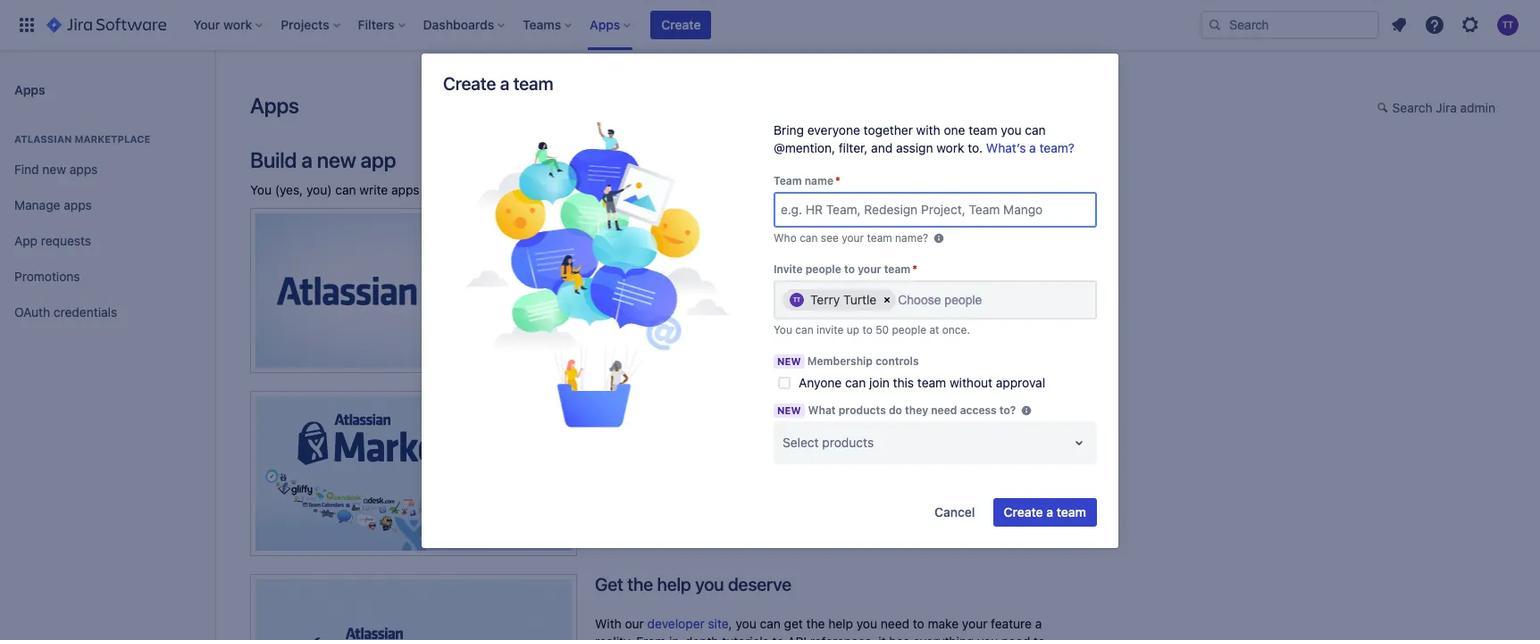 Task type: vqa. For each thing, say whether or not it's contained in the screenshot.
them
yes



Task type: locate. For each thing, give the bounding box(es) containing it.
0 horizontal spatial or
[[716, 469, 728, 484]]

find new apps
[[14, 161, 98, 177]]

with up assign
[[916, 122, 941, 138]]

0 horizontal spatial app
[[361, 147, 396, 172]]

help up "developer"
[[657, 575, 691, 595]]

to left sell
[[979, 469, 990, 484]]

the
[[514, 182, 533, 197], [633, 208, 659, 229], [715, 250, 734, 265], [806, 433, 825, 449], [660, 451, 679, 466], [627, 575, 653, 595], [806, 617, 825, 632]]

0 horizontal spatial list
[[448, 182, 465, 197]]

1 horizontal spatial *
[[912, 263, 918, 276]]

developer site link
[[647, 617, 729, 632]]

1 vertical spatial app
[[940, 451, 962, 466]]

0 vertical spatial marketplace
[[75, 133, 150, 145]]

what's a team? link
[[986, 140, 1075, 155]]

1 horizontal spatial or
[[968, 268, 980, 283]]

development down of
[[638, 469, 713, 484]]

0 horizontal spatial help
[[657, 575, 691, 595]]

app inside into our payment system to sell your app and
[[595, 487, 617, 502]]

marketplace down they
[[883, 433, 955, 449]]

our up from
[[625, 617, 644, 632]]

2 horizontal spatial it
[[879, 634, 886, 641]]

2 horizontal spatial app
[[940, 451, 962, 466]]

1 vertical spatial you
[[774, 323, 793, 337]]

oauth credentials link
[[7, 295, 207, 331]]

apps up atlassian marketplace on the top of page
[[14, 82, 45, 97]]

apps down atlassian marketplace on the top of page
[[69, 161, 98, 177]]

0 horizontal spatial *
[[835, 174, 841, 188]]

it left into at the right bottom of page
[[823, 469, 830, 484]]

0 vertical spatial development
[[756, 451, 831, 466]]

you inside bring everyone together with one team you can @mention, filter, and assign work to.
[[1001, 122, 1022, 138]]

can left the join on the right of the page
[[845, 375, 866, 390]]

to right up
[[863, 323, 873, 337]]

2 vertical spatial help
[[828, 617, 853, 632]]

1 horizontal spatial apps
[[250, 93, 299, 118]]

app up system
[[940, 451, 962, 466]]

you right tools
[[706, 208, 734, 229]]

0 vertical spatial new
[[777, 356, 801, 367]]

Search field
[[1201, 11, 1380, 39]]

1 vertical spatial or
[[716, 469, 728, 484]]

idea's
[[820, 250, 854, 265]]

build
[[250, 147, 297, 172]]

atlassian connect
[[595, 250, 699, 265]]

new for anyone can join this team without approval
[[777, 356, 801, 367]]

0 vertical spatial it
[[778, 433, 785, 449]]

you up what's
[[1001, 122, 1022, 138]]

references,
[[810, 634, 875, 641]]

you up of
[[627, 433, 648, 449]]

find up manage
[[14, 161, 39, 177]]

@mention,
[[774, 140, 835, 155]]

after
[[595, 433, 624, 449]]

atlassian marketplace group
[[7, 114, 207, 336]]

can inside , you can get the help you need to make your feature a reality. from in-depth tutorials to api references, it has everything you need t
[[760, 617, 781, 632]]

your right see at the top right of the page
[[842, 231, 864, 245]]

marketplace inside after you develop your app, list it on the atlassian marketplace to help over 100,000 of the world's best development teams. open your app for open- source development or
[[883, 433, 955, 449]]

need down feature on the right bottom
[[1002, 634, 1030, 641]]

it left on
[[778, 433, 785, 449]]

0 horizontal spatial with
[[781, 268, 806, 283]]

to left serve
[[705, 286, 717, 301]]

help up 'for'
[[973, 433, 998, 449]]

atlassian right the them
[[536, 182, 588, 197]]

0 horizontal spatial development
[[638, 469, 713, 484]]

0 horizontal spatial people
[[806, 263, 841, 276]]

list
[[448, 182, 465, 197], [758, 433, 774, 449]]

2 vertical spatial app
[[595, 487, 617, 502]]

invite people to your team *
[[774, 263, 918, 276]]

over
[[1001, 433, 1026, 449]]

membership
[[808, 355, 873, 368]]

2 vertical spatial it
[[879, 634, 886, 641]]

atlassian up extensible
[[595, 250, 647, 265]]

admin
[[1461, 100, 1496, 115]]

with inside is the "how" to your idea's "what." our products are extensible because they're built with developers in mind. extend or transform atlassian products to serve your needs better.
[[781, 268, 806, 283]]

2 vertical spatial marketplace
[[883, 433, 955, 449]]

* right name
[[835, 174, 841, 188]]

your up world's at the left of page
[[700, 433, 726, 449]]

1 horizontal spatial with
[[916, 122, 941, 138]]

0 horizontal spatial our
[[625, 617, 644, 632]]

products up teams.
[[822, 435, 874, 450]]

our
[[903, 250, 924, 265]]

you inside after you develop your app, list it on the atlassian marketplace to help over 100,000 of the world's best development teams. open your app for open- source development or
[[627, 433, 648, 449]]

new up on
[[777, 405, 801, 416]]

tools
[[663, 208, 702, 229]]

create a team
[[443, 73, 553, 94], [1004, 505, 1086, 520]]

create a team button
[[993, 499, 1097, 527]]

1 horizontal spatial list
[[758, 433, 774, 449]]

it left has at bottom right
[[879, 634, 886, 641]]

0 vertical spatial you
[[250, 182, 272, 197]]

you can invite up to 50 people       at once.
[[774, 323, 970, 337]]

work
[[937, 140, 964, 155]]

controls
[[876, 355, 919, 368]]

0 horizontal spatial marketplace
[[75, 133, 150, 145]]

our for with
[[625, 617, 644, 632]]

new inside new membership controls anyone can join this team without approval
[[777, 356, 801, 367]]

1 vertical spatial with
[[781, 268, 806, 283]]

you down terry turtle image
[[774, 323, 793, 337]]

or right extend
[[968, 268, 980, 283]]

1 vertical spatial people
[[892, 323, 927, 337]]

apps up requests
[[64, 197, 92, 212]]

1 vertical spatial marketplace
[[591, 182, 662, 197]]

jira
[[1436, 100, 1457, 115]]

need
[[738, 208, 778, 229], [931, 404, 957, 417], [881, 617, 910, 632], [1002, 634, 1030, 641]]

new up you)
[[317, 147, 356, 172]]

bring everyone together with one team you can @mention, filter, and assign work to.
[[774, 122, 1046, 155]]

1 vertical spatial list
[[758, 433, 774, 449]]

can up the what's a team? link
[[1025, 122, 1046, 138]]

2 horizontal spatial marketplace
[[883, 433, 955, 449]]

reality.
[[595, 634, 633, 641]]

1 horizontal spatial you
[[774, 323, 793, 337]]

team?
[[1040, 140, 1075, 155]]

create banner
[[0, 0, 1540, 50]]

apps inside manage apps link
[[64, 197, 92, 212]]

app inside after you develop your app, list it on the atlassian marketplace to help over 100,000 of the world's best development teams. open your app for open- source development or
[[940, 451, 962, 466]]

your right the make
[[962, 617, 988, 632]]

* left extend
[[912, 263, 918, 276]]

list right app,
[[758, 433, 774, 449]]

1 horizontal spatial our
[[858, 469, 877, 484]]

0 horizontal spatial find
[[14, 161, 39, 177]]

new membership controls anyone can join this team without approval
[[777, 355, 1046, 390]]

need up has at bottom right
[[881, 617, 910, 632]]

1 horizontal spatial help
[[828, 617, 853, 632]]

1 vertical spatial in
[[876, 268, 886, 283]]

help inside after you develop your app, list it on the atlassian marketplace to help over 100,000 of the world's best development teams. open your app for open- source development or
[[973, 433, 998, 449]]

better.
[[822, 286, 860, 301]]

apps inside find new apps link
[[69, 161, 98, 177]]

Choose people text field
[[898, 293, 987, 307]]

1 horizontal spatial find
[[595, 208, 629, 229]]

search jira admin
[[1393, 100, 1496, 115]]

1 vertical spatial it
[[823, 469, 830, 484]]

apps
[[69, 161, 98, 177], [391, 182, 420, 197], [64, 197, 92, 212]]

marketplace up find new apps link
[[75, 133, 150, 145]]

is
[[702, 250, 712, 265]]

0 horizontal spatial in
[[501, 182, 511, 197]]

or down best
[[716, 469, 728, 484]]

1 horizontal spatial development
[[756, 451, 831, 466]]

team inside bring everyone together with one team you can @mention, filter, and assign work to.
[[969, 122, 998, 138]]

atlassian
[[14, 133, 72, 145], [536, 182, 588, 197], [595, 250, 647, 265], [595, 286, 647, 301], [828, 433, 880, 449]]

apps up 'build'
[[250, 93, 299, 118]]

search image
[[1208, 18, 1222, 32]]

0 horizontal spatial create
[[443, 73, 496, 94]]

transform
[[983, 268, 1039, 283]]

your right sell
[[1017, 469, 1042, 484]]

team
[[513, 73, 553, 94], [969, 122, 998, 138], [867, 231, 892, 245], [884, 263, 911, 276], [918, 375, 946, 390], [1057, 505, 1086, 520]]

in-
[[669, 634, 685, 641]]

new up manage apps
[[42, 161, 66, 177]]

1 horizontal spatial in
[[876, 268, 886, 283]]

0 vertical spatial help
[[973, 433, 998, 449]]

you for you can invite up to 50 people       at once.
[[774, 323, 793, 337]]

2 horizontal spatial help
[[973, 433, 998, 449]]

0 vertical spatial or
[[968, 268, 980, 283]]

1 horizontal spatial marketplace
[[591, 182, 662, 197]]

and right pride
[[675, 391, 704, 412]]

you up "tutorials"
[[736, 617, 757, 632]]

or
[[968, 268, 980, 283], [716, 469, 728, 484]]

can left get
[[760, 617, 781, 632]]

your up payment
[[912, 451, 937, 466]]

can left invite
[[796, 323, 814, 337]]

1 vertical spatial create a team
[[1004, 505, 1086, 520]]

with
[[916, 122, 941, 138], [781, 268, 806, 283]]

and inside into our payment system to sell your app and
[[620, 487, 642, 502]]

1 vertical spatial find
[[595, 208, 629, 229]]

built
[[753, 268, 778, 283]]

cancel button
[[924, 499, 986, 527]]

your
[[842, 231, 864, 245], [791, 250, 816, 265], [858, 263, 881, 276], [755, 286, 781, 301], [700, 433, 726, 449], [912, 451, 937, 466], [1017, 469, 1042, 484], [962, 617, 988, 632]]

find inside "atlassian marketplace" group
[[14, 161, 39, 177]]

source
[[595, 469, 634, 484]]

and down source
[[620, 487, 642, 502]]

.
[[662, 182, 666, 197]]

2 vertical spatial create
[[1004, 505, 1043, 520]]

app up write
[[361, 147, 396, 172]]

because
[[657, 268, 706, 283]]

people left at
[[892, 323, 927, 337]]

and inside bring everyone together with one team you can @mention, filter, and assign work to.
[[871, 140, 893, 155]]

at
[[930, 323, 939, 337]]

, you can get the help you need to make your feature a reality. from in-depth tutorials to api references, it has everything you need t
[[595, 617, 1045, 641]]

1 vertical spatial new
[[777, 405, 801, 416]]

development down select
[[756, 451, 831, 466]]

you left '(yes,'
[[250, 182, 272, 197]]

terry
[[810, 292, 840, 307]]

can right you)
[[335, 182, 356, 197]]

atlassian up teams.
[[828, 433, 880, 449]]

1 horizontal spatial app
[[595, 487, 617, 502]]

products up extend
[[928, 250, 979, 265]]

0 vertical spatial create a team
[[443, 73, 553, 94]]

1 vertical spatial our
[[625, 617, 644, 632]]

apps
[[14, 82, 45, 97], [250, 93, 299, 118]]

to up 'for'
[[958, 433, 970, 449]]

atlassian up find new apps
[[14, 133, 72, 145]]

0 vertical spatial find
[[14, 161, 39, 177]]

jira software image
[[46, 14, 166, 36], [46, 14, 166, 36]]

1 horizontal spatial new
[[317, 147, 356, 172]]

best
[[728, 451, 753, 466]]

1 horizontal spatial create
[[661, 17, 701, 32]]

1 vertical spatial development
[[638, 469, 713, 484]]

0 vertical spatial with
[[916, 122, 941, 138]]

people up better.
[[806, 263, 841, 276]]

0 vertical spatial list
[[448, 182, 465, 197]]

,
[[729, 617, 732, 632]]

app down source
[[595, 487, 617, 502]]

and down together in the top right of the page
[[871, 140, 893, 155]]

in right the them
[[501, 182, 511, 197]]

select products
[[783, 435, 874, 450]]

join
[[869, 375, 890, 390]]

team inside new membership controls anyone can join this team without approval
[[918, 375, 946, 390]]

our inside into our payment system to sell your app and
[[858, 469, 877, 484]]

marketplace inside group
[[75, 133, 150, 145]]

developer
[[647, 617, 705, 632]]

help up "references,"
[[828, 617, 853, 632]]

create
[[661, 17, 701, 32], [443, 73, 496, 94], [1004, 505, 1043, 520]]

find for find the tools you need
[[595, 208, 629, 229]]

terry turtle
[[810, 292, 877, 307]]

products
[[928, 250, 979, 265], [650, 286, 702, 301], [839, 404, 886, 417], [822, 435, 874, 450]]

need right they
[[931, 404, 957, 417]]

find down "atlassian marketplace" link
[[595, 208, 629, 229]]

0 vertical spatial create
[[661, 17, 701, 32]]

2 horizontal spatial create
[[1004, 505, 1043, 520]]

do
[[889, 404, 902, 417]]

0 vertical spatial app
[[361, 147, 396, 172]]

list left the them
[[448, 182, 465, 197]]

developers
[[809, 268, 872, 283]]

0 horizontal spatial apps
[[14, 82, 45, 97]]

can left see at the top right of the page
[[800, 231, 818, 245]]

"how"
[[737, 250, 773, 265]]

list inside after you develop your app, list it on the atlassian marketplace to help over 100,000 of the world's best development teams. open your app for open- source development or
[[758, 433, 774, 449]]

marketplace up find the tools you need
[[591, 182, 662, 197]]

0 horizontal spatial it
[[778, 433, 785, 449]]

new inside new what products do they need access to?
[[777, 405, 801, 416]]

new up anyone
[[777, 356, 801, 367]]

create inside create a team button
[[1004, 505, 1043, 520]]

*
[[835, 174, 841, 188], [912, 263, 918, 276]]

team name *
[[774, 174, 841, 188]]

site
[[708, 617, 729, 632]]

terry turtle image
[[790, 293, 804, 307]]

app requests
[[14, 233, 91, 248]]

and
[[871, 140, 893, 155], [423, 182, 444, 197], [675, 391, 704, 412], [620, 487, 642, 502]]

clear image
[[880, 293, 895, 307]]

0 vertical spatial people
[[806, 263, 841, 276]]

up
[[847, 323, 860, 337]]

your up the turtle
[[858, 263, 881, 276]]

easily
[[731, 469, 764, 484]]

with
[[595, 617, 622, 632]]

atlassian down extensible
[[595, 286, 647, 301]]

our down teams.
[[858, 469, 877, 484]]

0 horizontal spatial you
[[250, 182, 272, 197]]

0 vertical spatial our
[[858, 469, 877, 484]]

you down feature on the right bottom
[[977, 634, 998, 641]]

you up site
[[695, 575, 724, 595]]

in down "what."
[[876, 268, 886, 283]]

1 horizontal spatial create a team
[[1004, 505, 1086, 520]]

win
[[595, 391, 626, 412]]

team inside button
[[1057, 505, 1086, 520]]

1 new from the top
[[777, 356, 801, 367]]

promotions link
[[7, 259, 207, 295]]

2 new from the top
[[777, 405, 801, 416]]

with up needs
[[781, 268, 806, 283]]

0 horizontal spatial new
[[42, 161, 66, 177]]



Task type: describe. For each thing, give the bounding box(es) containing it.
0 vertical spatial *
[[835, 174, 841, 188]]

your team name is visible to anyone in your organisation. it may be visible on work shared outside your organisation. image
[[932, 231, 946, 246]]

api
[[788, 634, 807, 641]]

pride
[[630, 391, 671, 412]]

open
[[877, 451, 908, 466]]

invite
[[774, 263, 803, 276]]

1 vertical spatial help
[[657, 575, 691, 595]]

needs
[[784, 286, 819, 301]]

open image
[[1069, 432, 1090, 454]]

mind.
[[889, 268, 921, 283]]

e.g. HR Team, Redesign Project, Team Mango field
[[776, 194, 1095, 226]]

can inside bring everyone together with one team you can @mention, filter, and assign work to.
[[1025, 122, 1046, 138]]

to down who
[[776, 250, 788, 265]]

you (yes, you) can write apps and list them in the atlassian marketplace .
[[250, 182, 666, 197]]

extensible
[[595, 268, 654, 283]]

after you develop your app, list it on the atlassian marketplace to help over 100,000 of the world's best development teams. open your app for open- source development or
[[595, 433, 1026, 484]]

turtle
[[843, 292, 877, 307]]

or inside is the "how" to your idea's "what." our products are extensible because they're built with developers in mind. extend or transform atlassian products to serve your needs better.
[[968, 268, 980, 283]]

it inside after you develop your app, list it on the atlassian marketplace to help over 100,000 of the world's best development teams. open your app for open- source development or
[[778, 433, 785, 449]]

what's a team?
[[986, 140, 1075, 155]]

get
[[595, 575, 623, 595]]

integrate
[[767, 469, 819, 484]]

team
[[774, 174, 802, 188]]

with inside bring everyone together with one team you can @mention, filter, and assign work to.
[[916, 122, 941, 138]]

anyone
[[799, 375, 842, 390]]

what
[[808, 404, 836, 417]]

into our payment system to sell your app and
[[595, 469, 1042, 502]]

everyone
[[807, 122, 860, 138]]

credentials
[[54, 304, 117, 320]]

them
[[468, 182, 497, 197]]

help inside , you can get the help you need to make your feature a reality. from in-depth tutorials to api references, it has everything you need t
[[828, 617, 853, 632]]

get
[[784, 617, 803, 632]]

who can see your team name?
[[774, 231, 929, 245]]

create inside create button
[[661, 17, 701, 32]]

atlassian marketplace
[[14, 133, 150, 145]]

need up who
[[738, 208, 778, 229]]

invite
[[817, 323, 844, 337]]

feature
[[991, 617, 1032, 632]]

50
[[876, 323, 889, 337]]

create button
[[651, 11, 712, 39]]

requests
[[41, 233, 91, 248]]

you for you (yes, you) can write apps and list them in the atlassian marketplace .
[[250, 182, 272, 197]]

1 horizontal spatial people
[[892, 323, 927, 337]]

to.
[[968, 140, 983, 155]]

is the "how" to your idea's "what." our products are extensible because they're built with developers in mind. extend or transform atlassian products to serve your needs better.
[[595, 250, 1039, 301]]

atlassian inside after you develop your app, list it on the atlassian marketplace to help over 100,000 of the world's best development teams. open your app for open- source development or
[[828, 433, 880, 449]]

your inside , you can get the help you need to make your feature a reality. from in-depth tutorials to api references, it has everything you need t
[[962, 617, 988, 632]]

to?
[[1000, 404, 1016, 417]]

you)
[[306, 182, 332, 197]]

to left the make
[[913, 617, 925, 632]]

in inside is the "how" to your idea's "what." our products are extensible because they're built with developers in mind. extend or transform atlassian products to serve your needs better.
[[876, 268, 886, 283]]

a inside , you can get the help you need to make your feature a reality. from in-depth tutorials to api references, it has everything you need t
[[1035, 617, 1042, 632]]

serve
[[720, 286, 752, 301]]

the inside , you can get the help you need to make your feature a reality. from in-depth tutorials to api references, it has everything you need t
[[806, 617, 825, 632]]

open-
[[985, 451, 1020, 466]]

primary element
[[11, 0, 1201, 50]]

create a team element
[[444, 122, 751, 432]]

depth
[[685, 634, 719, 641]]

profit
[[708, 391, 751, 412]]

new inside "atlassian marketplace" group
[[42, 161, 66, 177]]

products down because at the top of the page
[[650, 286, 702, 301]]

build a new app
[[250, 147, 396, 172]]

name?
[[895, 231, 929, 245]]

or inside after you develop your app, list it on the atlassian marketplace to help over 100,000 of the world's best development teams. open your app for open- source development or
[[716, 469, 728, 484]]

manage
[[14, 197, 60, 212]]

what's
[[986, 140, 1026, 155]]

assign
[[896, 140, 933, 155]]

manage apps
[[14, 197, 92, 212]]

1 vertical spatial create
[[443, 73, 496, 94]]

find the tools you need
[[595, 208, 778, 229]]

search jira admin link
[[1369, 95, 1505, 123]]

has
[[889, 634, 910, 641]]

your inside into our payment system to sell your app and
[[1017, 469, 1042, 484]]

into
[[833, 469, 855, 484]]

our for into
[[858, 469, 877, 484]]

atlassian inside group
[[14, 133, 72, 145]]

find new apps link
[[7, 152, 207, 188]]

search
[[1393, 100, 1433, 115]]

approval
[[996, 375, 1046, 390]]

connect
[[650, 250, 699, 265]]

small image
[[1377, 101, 1392, 115]]

cancel
[[935, 505, 975, 520]]

once.
[[942, 323, 970, 337]]

oauth
[[14, 304, 50, 320]]

your down who
[[791, 250, 816, 265]]

they're
[[709, 268, 749, 283]]

access
[[960, 404, 997, 417]]

your down built
[[755, 286, 781, 301]]

0 vertical spatial in
[[501, 182, 511, 197]]

atlassian inside is the "how" to your idea's "what." our products are extensible because they're built with developers in mind. extend or transform atlassian products to serve your needs better.
[[595, 286, 647, 301]]

the inside is the "how" to your idea's "what." our products are extensible because they're built with developers in mind. extend or transform atlassian products to serve your needs better.
[[715, 250, 734, 265]]

teams.
[[835, 451, 874, 466]]

to up better.
[[844, 263, 855, 276]]

apps right write
[[391, 182, 420, 197]]

new for what products do they need access to?
[[777, 405, 801, 416]]

this
[[893, 375, 914, 390]]

can inside new membership controls anyone can join this team without approval
[[845, 375, 866, 390]]

system
[[934, 469, 975, 484]]

create a team image
[[464, 122, 732, 428]]

easily integrate it link
[[731, 469, 830, 484]]

without
[[950, 375, 993, 390]]

and left the them
[[423, 182, 444, 197]]

to inside into our payment system to sell your app and
[[979, 469, 990, 484]]

it inside , you can get the help you need to make your feature a reality. from in-depth tutorials to api references, it has everything you need t
[[879, 634, 886, 641]]

develop
[[651, 433, 697, 449]]

1 vertical spatial *
[[912, 263, 918, 276]]

1 horizontal spatial it
[[823, 469, 830, 484]]

find for find new apps
[[14, 161, 39, 177]]

you up "references,"
[[857, 617, 878, 632]]

win pride and profit
[[595, 391, 751, 412]]

write
[[359, 182, 388, 197]]

to left api
[[773, 634, 784, 641]]

create a team inside button
[[1004, 505, 1086, 520]]

100,000
[[595, 451, 642, 466]]

a inside create a team button
[[1047, 505, 1054, 520]]

bring
[[774, 122, 804, 138]]

payment
[[881, 469, 931, 484]]

0 horizontal spatial create a team
[[443, 73, 553, 94]]

manage apps link
[[7, 188, 207, 223]]

get the help you deserve
[[595, 575, 792, 595]]

to inside after you develop your app, list it on the atlassian marketplace to help over 100,000 of the world's best development teams. open your app for open- source development or
[[958, 433, 970, 449]]

"what."
[[857, 250, 900, 265]]

name
[[805, 174, 834, 188]]

products down the join on the right of the page
[[839, 404, 886, 417]]



